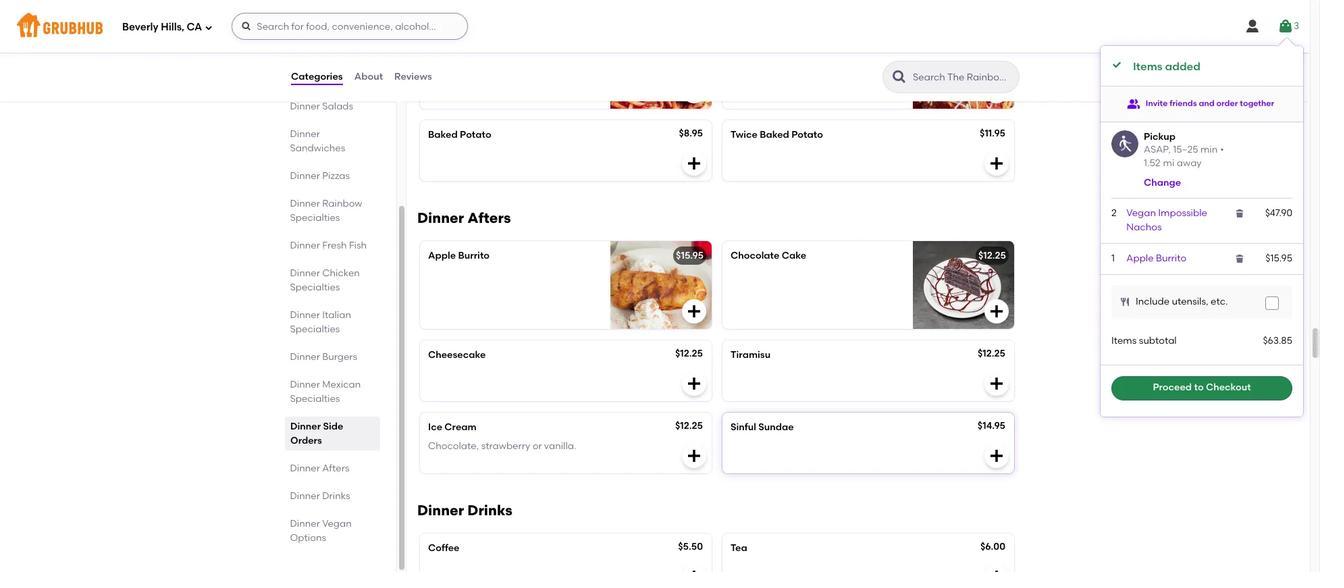 Task type: describe. For each thing, give the bounding box(es) containing it.
1 horizontal spatial dinner drinks
[[417, 502, 513, 519]]

order
[[1217, 99, 1238, 108]]

3
[[1294, 20, 1300, 32]]

chocolate,
[[428, 440, 479, 452]]

orders
[[290, 435, 322, 446]]

dinner italian specialties
[[290, 309, 352, 335]]

1 horizontal spatial dinner afters
[[417, 209, 511, 226]]

salads
[[323, 101, 354, 112]]

specialties for chicken
[[290, 282, 340, 293]]

dinner for dinner salads tab
[[290, 101, 320, 112]]

nachos
[[1127, 221, 1162, 233]]

categories button
[[290, 53, 344, 101]]

italian for sausage
[[434, 30, 464, 41]]

$11.95
[[980, 127, 1006, 139]]

dinner rainbow specialties
[[290, 198, 363, 224]]

$5.50
[[678, 541, 703, 552]]

impossible
[[1159, 208, 1208, 219]]

search icon image
[[892, 69, 908, 85]]

dinner fresh fish
[[290, 240, 367, 251]]

baked potato
[[428, 129, 492, 140]]

dinner for dinner drinks tab
[[290, 490, 320, 502]]

burgers
[[323, 351, 358, 363]]

ca
[[187, 21, 202, 33]]

fresh
[[323, 240, 347, 251]]

subtotal
[[1139, 335, 1177, 347]]

dinner vegan options tab
[[290, 517, 375, 545]]

tiramisu
[[731, 349, 771, 360]]

dinner pizzas tab
[[290, 169, 375, 183]]

items added tooltip
[[1101, 38, 1304, 417]]

dinner salads
[[290, 101, 354, 112]]

proceed to checkout button
[[1112, 376, 1293, 400]]

dinner drinks inside tab
[[290, 490, 351, 502]]

change
[[1144, 177, 1181, 189]]

proceed
[[1153, 382, 1192, 393]]

dinner pizzas
[[290, 170, 350, 182]]

items subtotal
[[1112, 335, 1177, 347]]

dinner side orders
[[290, 421, 343, 446]]

vegan impossible nachos
[[1127, 208, 1208, 233]]

dinner italian specialties tab
[[290, 308, 375, 336]]

0 horizontal spatial $15.95
[[676, 250, 704, 261]]

2 meatballs image
[[913, 21, 1015, 109]]

0 horizontal spatial apple burrito
[[428, 250, 490, 261]]

added
[[1166, 60, 1201, 73]]

dinner for the dinner mexican specialties tab
[[290, 379, 320, 390]]

dinner afters inside "tab"
[[290, 463, 350, 474]]

specialties for rainbow
[[290, 212, 340, 224]]

cheesecake
[[428, 349, 486, 360]]

dinner for dinner italian specialties tab
[[290, 309, 320, 321]]

$14.95
[[978, 420, 1006, 431]]

cake
[[782, 250, 807, 261]]

include utensils, etc.
[[1136, 296, 1228, 307]]

ice
[[428, 421, 442, 433]]

dinner fresh fish tab
[[290, 238, 375, 253]]

vegan impossible nachos link
[[1127, 208, 1208, 233]]

specialties for mexican
[[290, 393, 340, 405]]

include
[[1136, 296, 1170, 307]]

$8.95
[[679, 127, 703, 139]]

to
[[1195, 382, 1204, 393]]

chocolate
[[731, 250, 780, 261]]

proceed to checkout
[[1153, 382, 1251, 393]]

dinner for 'dinner burgers' "tab"
[[290, 351, 320, 363]]

or
[[533, 440, 542, 452]]

dinner for dinner side orders tab
[[290, 421, 321, 432]]

tea
[[731, 542, 748, 554]]

italian for specialties
[[323, 309, 352, 321]]

1 horizontal spatial drinks
[[468, 502, 513, 519]]

about button
[[354, 53, 384, 101]]

beverly hills, ca
[[122, 21, 202, 33]]

dinner mexican specialties
[[290, 379, 361, 405]]

reviews button
[[394, 53, 433, 101]]

invite friends and order together button
[[1127, 92, 1275, 116]]

svg image inside 3 button
[[1278, 18, 1294, 34]]

$15.95 inside items added tooltip
[[1266, 253, 1293, 264]]

dinner for dinner sandwiches tab
[[290, 128, 320, 140]]

$47.90
[[1266, 208, 1293, 219]]

pickup
[[1144, 131, 1176, 142]]

2 baked from the left
[[760, 129, 790, 140]]

change button
[[1144, 176, 1181, 190]]

twice
[[731, 129, 758, 140]]

apple burrito link
[[1127, 253, 1187, 264]]

svg image for $14.95
[[989, 448, 1005, 464]]

mi
[[1164, 158, 1175, 169]]

1 italian sausage
[[428, 30, 507, 41]]

pizzas
[[323, 170, 350, 182]]

items added
[[1133, 60, 1201, 73]]

dinner chicken specialties tab
[[290, 266, 375, 295]]

dinner rainbow specialties tab
[[290, 197, 375, 225]]

chocolate cake image
[[913, 241, 1015, 329]]

rainbow
[[323, 198, 363, 209]]

invite friends and order together
[[1146, 99, 1275, 108]]

3 button
[[1278, 14, 1300, 39]]

people icon image
[[1127, 97, 1141, 110]]

items for items subtotal
[[1112, 335, 1137, 347]]

dinner burgers tab
[[290, 350, 375, 364]]

svg image left 3 button
[[1245, 18, 1261, 34]]

dinner for dinner afters "tab"
[[290, 463, 320, 474]]



Task type: vqa. For each thing, say whether or not it's contained in the screenshot.
middle 7-
no



Task type: locate. For each thing, give the bounding box(es) containing it.
cream
[[445, 421, 477, 433]]

$6.00
[[981, 541, 1006, 552]]

0 horizontal spatial vegan
[[323, 518, 352, 530]]

1 vertical spatial items
[[1112, 335, 1137, 347]]

drinks down chocolate, strawberry or vanilla.
[[468, 502, 513, 519]]

2
[[1112, 208, 1117, 219]]

dinner chicken specialties
[[290, 267, 360, 293]]

1 potato from the left
[[460, 129, 492, 140]]

0 vertical spatial items
[[1133, 60, 1163, 73]]

burrito
[[458, 250, 490, 261], [1156, 253, 1187, 264]]

apple
[[428, 250, 456, 261], [1127, 253, 1154, 264]]

baked down reviews 'button'
[[428, 129, 458, 140]]

dinner for dinner chicken specialties tab
[[290, 267, 320, 279]]

specialties inside the dinner mexican specialties
[[290, 393, 340, 405]]

asap,
[[1144, 144, 1171, 155]]

1 up reviews
[[428, 30, 432, 41]]

mexican
[[323, 379, 361, 390]]

apple burrito
[[428, 250, 490, 261], [1127, 253, 1187, 264]]

strawberry
[[481, 440, 530, 452]]

vegan up nachos
[[1127, 208, 1156, 219]]

$63.85
[[1263, 335, 1293, 347]]

1 horizontal spatial $15.95
[[1266, 253, 1293, 264]]

1 for 1 italian sausage
[[428, 30, 432, 41]]

1 horizontal spatial apple burrito
[[1127, 253, 1187, 264]]

0 horizontal spatial dinner afters
[[290, 463, 350, 474]]

sinful
[[731, 421, 757, 433]]

specialties inside dinner italian specialties
[[290, 324, 340, 335]]

Search The Rainbow Bar and Grill search field
[[912, 71, 1015, 84]]

3 specialties from the top
[[290, 324, 340, 335]]

0 horizontal spatial italian
[[323, 309, 352, 321]]

dinner side orders tab
[[290, 419, 375, 448]]

and
[[1199, 99, 1215, 108]]

svg image
[[1278, 18, 1294, 34], [205, 23, 213, 31], [1112, 59, 1123, 70], [686, 83, 703, 99], [989, 83, 1005, 99], [686, 155, 703, 171], [989, 155, 1005, 171], [1235, 208, 1246, 219], [1235, 253, 1246, 264], [1120, 297, 1131, 308], [1269, 299, 1277, 308], [686, 303, 703, 319], [989, 303, 1005, 319], [686, 375, 703, 392], [686, 448, 703, 464], [989, 569, 1005, 572]]

sausage
[[466, 30, 507, 41]]

$15.95 left chocolate
[[676, 250, 704, 261]]

reviews
[[395, 71, 432, 82]]

fish
[[349, 240, 367, 251]]

italian
[[434, 30, 464, 41], [323, 309, 352, 321]]

specialties down rainbow
[[290, 212, 340, 224]]

1 inside items added tooltip
[[1112, 253, 1115, 264]]

1 vertical spatial vegan
[[323, 518, 352, 530]]

0 horizontal spatial apple
[[428, 250, 456, 261]]

specialties up dinner burgers
[[290, 324, 340, 335]]

drinks inside dinner drinks tab
[[323, 490, 351, 502]]

specialties inside dinner rainbow specialties
[[290, 212, 340, 224]]

drinks
[[323, 490, 351, 502], [468, 502, 513, 519]]

1 horizontal spatial potato
[[792, 129, 823, 140]]

1 vertical spatial italian
[[323, 309, 352, 321]]

side
[[323, 421, 343, 432]]

1 vertical spatial 1
[[1112, 253, 1115, 264]]

$15.95 down $47.90
[[1266, 253, 1293, 264]]

1 horizontal spatial 1
[[1112, 253, 1115, 264]]

dinner inside dinner rainbow specialties
[[290, 198, 320, 209]]

dinner drinks down dinner afters "tab"
[[290, 490, 351, 502]]

dinner inside dinner chicken specialties
[[290, 267, 320, 279]]

italian down dinner chicken specialties tab
[[323, 309, 352, 321]]

categories
[[291, 71, 343, 82]]

1 horizontal spatial vegan
[[1127, 208, 1156, 219]]

pickup asap, 15–25 min • 1.52 mi away
[[1144, 131, 1225, 169]]

specialties down chicken
[[290, 282, 340, 293]]

dinner drinks tab
[[290, 489, 375, 503]]

dinner drinks
[[290, 490, 351, 502], [417, 502, 513, 519]]

vegan
[[1127, 208, 1156, 219], [323, 518, 352, 530]]

4 specialties from the top
[[290, 393, 340, 405]]

specialties
[[290, 212, 340, 224], [290, 282, 340, 293], [290, 324, 340, 335], [290, 393, 340, 405]]

main navigation navigation
[[0, 0, 1310, 53]]

dinner
[[290, 101, 320, 112], [290, 128, 320, 140], [290, 170, 320, 182], [290, 198, 320, 209], [417, 209, 464, 226], [290, 240, 320, 251], [290, 267, 320, 279], [290, 309, 320, 321], [290, 351, 320, 363], [290, 379, 320, 390], [290, 421, 321, 432], [290, 463, 320, 474], [290, 490, 320, 502], [417, 502, 464, 519], [290, 518, 320, 530]]

svg image up $14.95 at the right
[[989, 375, 1005, 392]]

italian left sausage
[[434, 30, 464, 41]]

$15.95
[[676, 250, 704, 261], [1266, 253, 1293, 264]]

0 horizontal spatial afters
[[323, 463, 350, 474]]

items left added
[[1133, 60, 1163, 73]]

•
[[1221, 144, 1225, 155]]

apple burrito image
[[611, 241, 712, 329]]

dinner inside dinner side orders
[[290, 421, 321, 432]]

ice cream
[[428, 421, 477, 433]]

1 specialties from the top
[[290, 212, 340, 224]]

15–25
[[1173, 144, 1199, 155]]

hills,
[[161, 21, 184, 33]]

etc.
[[1211, 296, 1228, 307]]

0 vertical spatial 1
[[428, 30, 432, 41]]

options
[[290, 532, 327, 544]]

vanilla.
[[544, 440, 577, 452]]

drinks down dinner afters "tab"
[[323, 490, 351, 502]]

italian inside dinner italian specialties
[[323, 309, 352, 321]]

1 inside button
[[428, 30, 432, 41]]

0 vertical spatial dinner afters
[[417, 209, 511, 226]]

svg image down $5.50
[[686, 569, 703, 572]]

friends
[[1170, 99, 1197, 108]]

specialties inside dinner chicken specialties
[[290, 282, 340, 293]]

dinner drinks up coffee
[[417, 502, 513, 519]]

sinful sundae
[[731, 421, 794, 433]]

1.52
[[1144, 158, 1161, 169]]

2 specialties from the top
[[290, 282, 340, 293]]

dinner for dinner pizzas tab
[[290, 170, 320, 182]]

dinner inside dinner vegan options
[[290, 518, 320, 530]]

baked right twice on the top
[[760, 129, 790, 140]]

dinner afters tab
[[290, 461, 375, 476]]

1 for 1
[[1112, 253, 1115, 264]]

italian inside 1 italian sausage button
[[434, 30, 464, 41]]

vegan inside dinner vegan options
[[323, 518, 352, 530]]

together
[[1240, 99, 1275, 108]]

0 horizontal spatial potato
[[460, 129, 492, 140]]

items left 'subtotal'
[[1112, 335, 1137, 347]]

burrito inside items added tooltip
[[1156, 253, 1187, 264]]

dinner mexican specialties tab
[[290, 378, 375, 406]]

1 horizontal spatial apple
[[1127, 253, 1154, 264]]

utensils,
[[1172, 296, 1209, 307]]

checkout
[[1206, 382, 1251, 393]]

dinner for dinner rainbow specialties tab
[[290, 198, 320, 209]]

0 vertical spatial vegan
[[1127, 208, 1156, 219]]

dinner burgers
[[290, 351, 358, 363]]

dinner inside dinner italian specialties
[[290, 309, 320, 321]]

dinner sandwiches tab
[[290, 127, 375, 155]]

1 horizontal spatial afters
[[468, 209, 511, 226]]

$12.25
[[979, 250, 1006, 261], [675, 348, 703, 359], [978, 348, 1006, 359], [675, 420, 703, 431]]

1 horizontal spatial italian
[[434, 30, 464, 41]]

svg image for $5.50
[[686, 569, 703, 572]]

sandwiches
[[290, 143, 346, 154]]

specialties down mexican
[[290, 393, 340, 405]]

1 italian sausage image
[[611, 21, 712, 109]]

1 left apple burrito link at the top right
[[1112, 253, 1115, 264]]

0 vertical spatial italian
[[434, 30, 464, 41]]

dinner salads tab
[[290, 99, 375, 113]]

dinner sandwiches
[[290, 128, 346, 154]]

apple inside items added tooltip
[[1127, 253, 1154, 264]]

apple burrito inside items added tooltip
[[1127, 253, 1187, 264]]

1 horizontal spatial baked
[[760, 129, 790, 140]]

2 potato from the left
[[792, 129, 823, 140]]

sundae
[[759, 421, 794, 433]]

afters inside "tab"
[[323, 463, 350, 474]]

Search for food, convenience, alcohol... search field
[[232, 13, 468, 40]]

0 horizontal spatial dinner drinks
[[290, 490, 351, 502]]

0 horizontal spatial drinks
[[323, 490, 351, 502]]

min
[[1201, 144, 1218, 155]]

beverly
[[122, 21, 158, 33]]

baked
[[428, 129, 458, 140], [760, 129, 790, 140]]

0 horizontal spatial baked
[[428, 129, 458, 140]]

svg image for $12.25
[[989, 375, 1005, 392]]

specialties for italian
[[290, 324, 340, 335]]

dinner inside the dinner mexican specialties
[[290, 379, 320, 390]]

chicken
[[323, 267, 360, 279]]

0 horizontal spatial burrito
[[458, 250, 490, 261]]

1 vertical spatial dinner afters
[[290, 463, 350, 474]]

svg image right ca
[[241, 21, 252, 32]]

coffee
[[428, 542, 460, 554]]

pickup icon image
[[1112, 130, 1139, 157]]

0 vertical spatial afters
[[468, 209, 511, 226]]

svg image down $14.95 at the right
[[989, 448, 1005, 464]]

0 horizontal spatial 1
[[428, 30, 432, 41]]

chocolate cake
[[731, 250, 807, 261]]

away
[[1177, 158, 1202, 169]]

items for items added
[[1133, 60, 1163, 73]]

dinner for dinner vegan options tab
[[290, 518, 320, 530]]

1 vertical spatial afters
[[323, 463, 350, 474]]

dinner for dinner fresh fish tab
[[290, 240, 320, 251]]

vegan inside vegan impossible nachos
[[1127, 208, 1156, 219]]

dinner vegan options
[[290, 518, 352, 544]]

dinner inside dinner sandwiches
[[290, 128, 320, 140]]

1 horizontal spatial burrito
[[1156, 253, 1187, 264]]

chocolate, strawberry or vanilla.
[[428, 440, 577, 452]]

invite
[[1146, 99, 1168, 108]]

1 italian sausage button
[[420, 21, 712, 109]]

1 baked from the left
[[428, 129, 458, 140]]

svg image
[[1245, 18, 1261, 34], [241, 21, 252, 32], [989, 375, 1005, 392], [989, 448, 1005, 464], [686, 569, 703, 572]]

about
[[354, 71, 383, 82]]

vegan down dinner drinks tab
[[323, 518, 352, 530]]

twice baked potato
[[731, 129, 823, 140]]

1
[[428, 30, 432, 41], [1112, 253, 1115, 264]]



